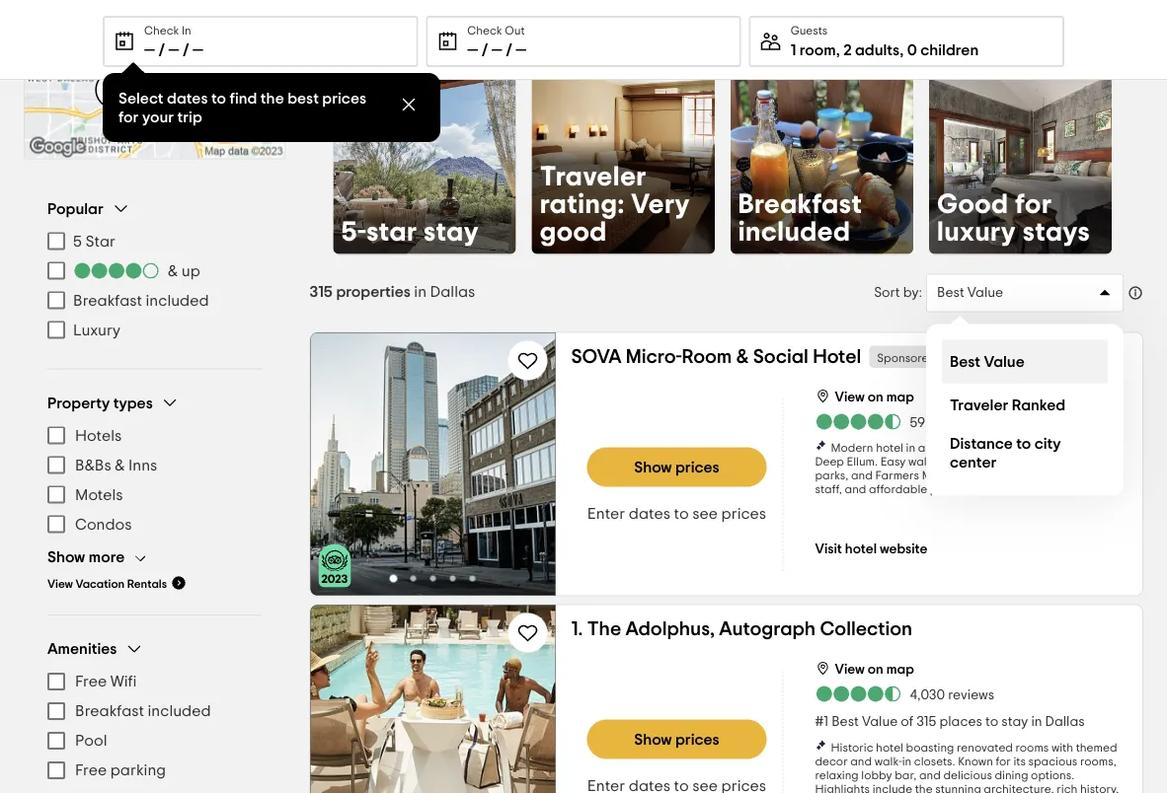 Task type: describe. For each thing, give the bounding box(es) containing it.
autograph
[[719, 620, 816, 640]]

hotel
[[813, 347, 861, 367]]

in up rooms
[[1031, 716, 1042, 729]]

sponsored
[[877, 352, 936, 364]]

free wifi
[[75, 674, 137, 690]]

1.
[[571, 620, 583, 640]]

check in — / — / —
[[144, 25, 203, 58]]

modern
[[831, 443, 873, 455]]

between
[[1009, 443, 1056, 455]]

value for best value popup button
[[968, 287, 1003, 300]]

map inside button
[[168, 82, 199, 98]]

& right room
[[736, 347, 749, 367]]

1 vertical spatial 315
[[917, 716, 936, 729]]

good
[[540, 219, 607, 247]]

reviews for 4,030 reviews
[[948, 689, 995, 703]]

traveler for rating:
[[540, 164, 647, 191]]

property types
[[47, 396, 153, 411]]

center
[[950, 455, 997, 471]]

parks,
[[815, 471, 849, 483]]

stays
[[1023, 219, 1090, 247]]

motels
[[75, 487, 123, 503]]

distance to city center
[[950, 437, 1061, 471]]

value for list box containing best value
[[984, 354, 1025, 370]]

3 — from the left
[[193, 42, 203, 58]]

in for properties
[[414, 285, 427, 300]]

ellum.
[[847, 457, 878, 469]]

show prices button for 59 reviews
[[587, 448, 767, 487]]

show prices for 59 reviews
[[634, 460, 720, 476]]

popular for popular
[[47, 201, 103, 217]]

unique
[[966, 471, 1004, 483]]

1 vertical spatial stay
[[1002, 716, 1028, 729]]

included inside breakfast included
[[738, 219, 851, 247]]

on for 4,030 reviews
[[868, 663, 884, 677]]

free for free parking
[[75, 763, 107, 779]]

menu containing hotels
[[47, 421, 262, 540]]

view vacation rentals
[[47, 579, 167, 591]]

traveler rating: very good link
[[532, 72, 715, 254]]

visit hotel website link
[[815, 539, 928, 559]]

& left the up
[[168, 263, 178, 279]]

the inside the historic hotel boasting renovated rooms with themed decor and walk-in closets. known for its spacious rooms, relaxing lobby bar, and delicious dining options. highlights include the stunning architecture, rich histo
[[915, 785, 933, 794]]

2 vertical spatial dallas
[[1045, 716, 1085, 729]]

types
[[113, 396, 153, 411]]

for inside select dates to find the best prices for your trip
[[119, 109, 139, 125]]

free parking
[[75, 763, 166, 779]]

include
[[873, 785, 913, 794]]

vacation
[[75, 579, 125, 591]]

show prices for 4,030 reviews
[[634, 732, 720, 748]]

group containing popular
[[47, 199, 262, 345]]

1 vertical spatial included
[[146, 293, 209, 309]]

downtown
[[1058, 443, 1114, 455]]

prices inside select dates to find the best prices for your trip
[[322, 90, 366, 106]]

micro-
[[626, 347, 682, 367]]

luxury
[[73, 322, 120, 338]]

to left see on the right of the page
[[674, 506, 689, 522]]

staff,
[[815, 485, 842, 496]]

parking
[[110, 763, 166, 779]]

sova
[[571, 347, 622, 367]]

59 reviews button
[[815, 412, 975, 432]]

city
[[1035, 437, 1061, 452]]

distance
[[950, 437, 1013, 452]]

4.5 of 5 bubbles. 59 reviews element
[[815, 412, 975, 432]]

save to a trip image
[[516, 349, 540, 373]]

location
[[962, 443, 1007, 455]]

best for list box containing best value
[[950, 354, 981, 370]]

for inside the historic hotel boasting renovated rooms with themed decor and walk-in closets. known for its spacious rooms, relaxing lobby bar, and delicious dining options. highlights include the stunning architecture, rich histo
[[996, 757, 1011, 769]]

up
[[181, 263, 200, 279]]

stunning
[[935, 785, 981, 794]]

restaurants,
[[1016, 457, 1081, 469]]

guests
[[791, 25, 828, 37]]

walk-
[[875, 757, 902, 769]]

traveler ranked
[[950, 398, 1066, 413]]

modern hotel in a prime location between downtown & deep ellum. easy walking distance to restaurants, bars, parks, and farmers market. unique ambiance, friendly staff, and affordable prices. button
[[815, 440, 1127, 497]]

adolphus,
[[626, 620, 715, 640]]

2
[[843, 42, 852, 58]]

a
[[918, 443, 926, 455]]

hotel for visit
[[845, 543, 877, 557]]

show for 59
[[634, 460, 672, 476]]

dates for enter
[[629, 506, 671, 522]]

star
[[85, 234, 116, 249]]

view on map for 4,030
[[835, 663, 914, 677]]

free for free wifi
[[75, 674, 107, 690]]

4,030 reviews button
[[815, 685, 995, 705]]

best
[[288, 90, 319, 106]]

4,030 reviews
[[910, 689, 995, 703]]

show inside 'dropdown button'
[[47, 550, 85, 565]]

historic hotel boasting renovated rooms with themed decor and walk-in closets. known for its spacious rooms, relaxing lobby bar, and delicious dining options. highlights include the stunning architecture, rich histo
[[815, 743, 1119, 794]]

see
[[693, 506, 718, 522]]

stay inside 5-star stay link
[[424, 219, 479, 247]]

themed
[[1076, 743, 1117, 755]]

enter dates to see prices
[[587, 506, 766, 522]]

and down ellum.
[[851, 471, 873, 483]]

bar,
[[895, 771, 917, 783]]

website
[[880, 543, 928, 557]]

# 1 best value of 315 places to stay in dallas
[[815, 716, 1085, 729]]

good for luxury stays
[[937, 191, 1090, 247]]

to up renovated
[[985, 716, 999, 729]]

sova micro-room & social hotel
[[571, 347, 861, 367]]

to inside distance to city center
[[1016, 437, 1031, 452]]

deep
[[815, 457, 844, 469]]

affordable
[[869, 485, 927, 496]]

view on map button for 4,030 reviews
[[815, 657, 914, 679]]

inns
[[128, 458, 157, 474]]

property
[[47, 396, 110, 411]]

view inside view map button
[[130, 82, 164, 98]]

b&bs
[[75, 458, 111, 474]]

2 vertical spatial breakfast included
[[75, 704, 211, 720]]

check for check in — / — / —
[[144, 25, 179, 37]]

2 / from the left
[[183, 42, 189, 58]]

renovated
[[957, 743, 1013, 755]]

59
[[910, 416, 925, 430]]

wifi
[[110, 674, 137, 690]]

in inside the historic hotel boasting renovated rooms with themed decor and walk-in closets. known for its spacious rooms, relaxing lobby bar, and delicious dining options. highlights include the stunning architecture, rich histo
[[902, 757, 912, 769]]

4 / from the left
[[506, 42, 512, 58]]

4.0 of 5 bubbles image
[[73, 263, 160, 279]]

condos
[[75, 517, 132, 533]]

sort by:
[[874, 287, 922, 300]]

list box containing best value
[[926, 325, 1124, 496]]

2023 link
[[318, 545, 351, 588]]

enter
[[587, 506, 625, 522]]

show for 4,030
[[634, 732, 672, 748]]

good
[[937, 191, 1009, 219]]

3 / from the left
[[482, 42, 488, 58]]

sova micro-room & social hotel link
[[571, 345, 861, 369]]

view map button
[[95, 71, 215, 109]]

right
[[588, 26, 638, 49]]

very
[[631, 191, 690, 219]]



Task type: locate. For each thing, give the bounding box(es) containing it.
& left inns
[[115, 458, 125, 474]]

group containing property types
[[47, 394, 262, 592]]

best right by:
[[937, 287, 964, 300]]

2 — from the left
[[168, 42, 179, 58]]

315 right of
[[917, 716, 936, 729]]

, left 0
[[900, 42, 904, 58]]

0 vertical spatial view on map
[[835, 391, 914, 405]]

traveler up distance
[[950, 398, 1009, 413]]

1 vertical spatial map
[[887, 391, 914, 405]]

reviews up places
[[948, 689, 995, 703]]

0 horizontal spatial popular
[[47, 201, 103, 217]]

in
[[182, 25, 191, 37]]

trip
[[177, 109, 202, 125]]

best value for list box containing best value
[[950, 354, 1025, 370]]

2 vertical spatial hotel
[[876, 743, 903, 755]]

popular inside group
[[47, 201, 103, 217]]

4.5 of 5 bubbles. 4,030 reviews element
[[815, 685, 995, 705]]

0 vertical spatial reviews
[[928, 416, 975, 430]]

1 vertical spatial free
[[75, 763, 107, 779]]

menu for amenities
[[47, 668, 262, 786]]

0 vertical spatial for
[[119, 109, 139, 125]]

2 vertical spatial show
[[634, 732, 672, 748]]

2 horizontal spatial for
[[1015, 191, 1052, 219]]

close image
[[399, 95, 419, 115]]

1 vertical spatial hotel
[[845, 543, 877, 557]]

2 , from the left
[[900, 42, 904, 58]]

best right 'sponsored'
[[950, 354, 981, 370]]

2 free from the top
[[75, 763, 107, 779]]

best right the #
[[832, 716, 859, 729]]

5-star stay
[[341, 219, 479, 247]]

menu
[[47, 227, 262, 345], [47, 421, 262, 540], [47, 668, 262, 786]]

boasting
[[906, 743, 954, 755]]

rentals
[[127, 579, 167, 591]]

hotels
[[422, 26, 487, 49]]

3 menu from the top
[[47, 668, 262, 786]]

your
[[142, 109, 174, 125]]

dallas for properties
[[430, 285, 475, 300]]

for right "good"
[[1015, 191, 1052, 219]]

value up traveler ranked
[[984, 354, 1025, 370]]

for
[[119, 109, 139, 125], [1015, 191, 1052, 219], [996, 757, 1011, 769]]

sova is well located downtown with easy access to both farmer's market as well as deep ellum! image
[[311, 333, 555, 596]]

free left wifi
[[75, 674, 107, 690]]

popular
[[333, 26, 417, 49], [47, 201, 103, 217]]

on up 59 reviews 'button'
[[868, 391, 884, 405]]

1 vertical spatial breakfast
[[73, 293, 142, 309]]

value inside list box
[[984, 354, 1025, 370]]

0 horizontal spatial 315
[[310, 285, 333, 300]]

best value inside popup button
[[937, 287, 1003, 300]]

hotel right visit
[[845, 543, 877, 557]]

places
[[940, 716, 982, 729]]

1 vertical spatial popular
[[47, 201, 103, 217]]

5 — from the left
[[492, 42, 502, 58]]

2 view on map from the top
[[835, 663, 914, 677]]

hotel inside modern hotel in a prime location between downtown & deep ellum. easy walking distance to restaurants, bars, parks, and farmers market. unique ambiance, friendly staff, and affordable prices.
[[876, 443, 904, 455]]

architecture,
[[984, 785, 1054, 794]]

in up bar,
[[902, 757, 912, 769]]

show more button
[[47, 548, 156, 567]]

1 vertical spatial show
[[47, 550, 85, 565]]

menu containing 5 star
[[47, 227, 262, 345]]

view on map up 59 reviews 'button'
[[835, 391, 914, 405]]

stay right star
[[424, 219, 479, 247]]

check inside check in — / — / —
[[144, 25, 179, 37]]

best
[[937, 287, 964, 300], [950, 354, 981, 370], [832, 716, 859, 729]]

map up 59 reviews 'button'
[[887, 391, 914, 405]]

2 check from the left
[[467, 25, 502, 37]]

guests 1 room , 2 adults , 0 children
[[791, 25, 979, 58]]

0 vertical spatial value
[[968, 287, 1003, 300]]

rating:
[[540, 191, 625, 219]]

walking
[[909, 457, 949, 469]]

2 group from the top
[[47, 394, 262, 592]]

traveler inside list box
[[950, 398, 1009, 413]]

1 on from the top
[[868, 391, 884, 405]]

highlights
[[815, 785, 870, 794]]

1 vertical spatial the
[[915, 785, 933, 794]]

in inside modern hotel in a prime location between downtown & deep ellum. easy walking distance to restaurants, bars, parks, and farmers market. unique ambiance, friendly staff, and affordable prices.
[[906, 443, 916, 455]]

select
[[119, 90, 164, 106]]

popular hotels in dallas right now
[[333, 26, 687, 49]]

1 vertical spatial show prices button
[[587, 721, 767, 760]]

in right properties
[[414, 285, 427, 300]]

dates
[[167, 90, 208, 106], [629, 506, 671, 522]]

for down select
[[119, 109, 139, 125]]

1 horizontal spatial dates
[[629, 506, 671, 522]]

the down bar,
[[915, 785, 933, 794]]

check inside check out — / — / —
[[467, 25, 502, 37]]

1 show prices from the top
[[634, 460, 720, 476]]

map up trip
[[168, 82, 199, 98]]

best value right by:
[[937, 287, 1003, 300]]

historic
[[831, 743, 873, 755]]

best value for best value popup button
[[937, 287, 1003, 300]]

amenities
[[47, 642, 117, 658]]

to left city
[[1016, 437, 1031, 452]]

prices
[[322, 90, 366, 106], [675, 460, 720, 476], [721, 506, 766, 522], [675, 732, 720, 748]]

1 group from the top
[[47, 199, 262, 345]]

0 horizontal spatial traveler
[[540, 164, 647, 191]]

map up 4,030 reviews button
[[887, 663, 914, 677]]

1 horizontal spatial dallas
[[516, 26, 583, 49]]

b&bs & inns
[[75, 458, 157, 474]]

dallas down 5-star stay
[[430, 285, 475, 300]]

map
[[168, 82, 199, 98], [887, 391, 914, 405], [887, 663, 914, 677]]

315 properties in dallas
[[310, 285, 475, 300]]

& right downtown
[[1116, 443, 1124, 455]]

4,030 reviews link
[[815, 685, 995, 705]]

with
[[1052, 743, 1073, 755]]

1 vertical spatial menu
[[47, 421, 262, 540]]

reviews inside 'button'
[[928, 416, 975, 430]]

more
[[89, 550, 125, 565]]

reviews inside "element"
[[948, 689, 995, 703]]

check left out
[[467, 25, 502, 37]]

relaxing
[[815, 771, 859, 783]]

1 view on map button from the top
[[815, 385, 914, 406]]

reviews for 59 reviews
[[928, 416, 975, 430]]

options.
[[1031, 771, 1075, 783]]

1 vertical spatial for
[[1015, 191, 1052, 219]]

to up unique
[[1002, 457, 1013, 469]]

view on map button down collection at the right bottom
[[815, 657, 914, 679]]

1. the adolphus, autograph collection
[[571, 620, 913, 640]]

0 vertical spatial show
[[634, 460, 672, 476]]

rooms
[[1016, 743, 1049, 755]]

traveler rating: very good
[[540, 164, 690, 247]]

1 / from the left
[[158, 42, 165, 58]]

1 menu from the top
[[47, 227, 262, 345]]

& up
[[168, 263, 200, 279]]

3 group from the top
[[47, 640, 262, 794]]

5-star stay link
[[333, 72, 516, 254]]

2 show prices button from the top
[[587, 721, 767, 760]]

0 horizontal spatial for
[[119, 109, 139, 125]]

0 horizontal spatial ,
[[836, 42, 840, 58]]

view on map for 59
[[835, 391, 914, 405]]

0 vertical spatial 1
[[791, 42, 796, 58]]

group containing amenities
[[47, 640, 262, 794]]

& inside modern hotel in a prime location between downtown & deep ellum. easy walking distance to restaurants, bars, parks, and farmers market. unique ambiance, friendly staff, and affordable prices.
[[1116, 443, 1124, 455]]

to inside select dates to find the best prices for your trip
[[211, 90, 226, 106]]

easy
[[881, 457, 906, 469]]

in right hotels
[[492, 26, 511, 49]]

view down collection at the right bottom
[[835, 663, 865, 677]]

0 vertical spatial breakfast included
[[738, 191, 862, 247]]

hotel inside the historic hotel boasting renovated rooms with themed decor and walk-in closets. known for its spacious rooms, relaxing lobby bar, and delicious dining options. highlights include the stunning architecture, rich histo
[[876, 743, 903, 755]]

reviews up the prime at the right bottom of page
[[928, 416, 975, 430]]

0 vertical spatial traveler
[[540, 164, 647, 191]]

,
[[836, 42, 840, 58], [900, 42, 904, 58]]

ambiance,
[[1006, 471, 1064, 483]]

value left of
[[862, 716, 898, 729]]

0 horizontal spatial dates
[[167, 90, 208, 106]]

315 left properties
[[310, 285, 333, 300]]

0 vertical spatial dallas
[[516, 26, 583, 49]]

hotel for modern
[[876, 443, 904, 455]]

1 — from the left
[[144, 42, 155, 58]]

#
[[815, 716, 824, 729]]

the right find
[[261, 90, 284, 106]]

select dates to find the best prices for your trip
[[119, 90, 366, 125]]

view inside 'view vacation rentals' link
[[47, 579, 73, 591]]

1 horizontal spatial the
[[915, 785, 933, 794]]

dallas left right
[[516, 26, 583, 49]]

, left 2
[[836, 42, 840, 58]]

2 vertical spatial map
[[887, 663, 914, 677]]

room
[[800, 42, 836, 58]]

on up 4,030 reviews button
[[868, 663, 884, 677]]

0 vertical spatial included
[[738, 219, 851, 247]]

0 vertical spatial view on map button
[[815, 385, 914, 406]]

show prices
[[634, 460, 720, 476], [634, 732, 720, 748]]

1 up decor
[[824, 716, 829, 729]]

properties
[[336, 285, 411, 300]]

dallas up with
[[1045, 716, 1085, 729]]

1 vertical spatial breakfast included
[[73, 293, 209, 309]]

known
[[958, 757, 993, 769]]

best value inside list box
[[950, 354, 1025, 370]]

by:
[[903, 287, 922, 300]]

1 show prices button from the top
[[587, 448, 767, 487]]

popular for popular hotels in dallas right now
[[333, 26, 417, 49]]

popular up close icon
[[333, 26, 417, 49]]

0 vertical spatial menu
[[47, 227, 262, 345]]

0 horizontal spatial dallas
[[430, 285, 475, 300]]

pool
[[75, 734, 107, 750]]

—
[[144, 42, 155, 58], [168, 42, 179, 58], [193, 42, 203, 58], [467, 42, 478, 58], [492, 42, 502, 58], [516, 42, 527, 58]]

closets.
[[914, 757, 955, 769]]

out
[[505, 25, 525, 37]]

show prices button for 4,030 reviews
[[587, 721, 767, 760]]

modern hotel in a prime location between downtown & deep ellum. easy walking distance to restaurants, bars, parks, and farmers market. unique ambiance, friendly staff, and affordable prices.
[[815, 443, 1124, 496]]

2 vertical spatial best
[[832, 716, 859, 729]]

spacious
[[1029, 757, 1078, 769]]

1 left the room
[[791, 42, 796, 58]]

in left a
[[906, 443, 916, 455]]

1 horizontal spatial 315
[[917, 716, 936, 729]]

and down closets.
[[919, 771, 941, 783]]

value
[[968, 287, 1003, 300], [984, 354, 1025, 370], [862, 716, 898, 729]]

1 horizontal spatial popular
[[333, 26, 417, 49]]

0
[[907, 42, 917, 58]]

market.
[[922, 471, 963, 483]]

1 vertical spatial 1
[[824, 716, 829, 729]]

2 vertical spatial group
[[47, 640, 262, 794]]

1 view on map from the top
[[835, 391, 914, 405]]

view on map
[[835, 391, 914, 405], [835, 663, 914, 677]]

1 vertical spatial view on map button
[[815, 657, 914, 679]]

the
[[587, 620, 621, 640]]

view up the your
[[130, 82, 164, 98]]

1 inside the guests 1 room , 2 adults , 0 children
[[791, 42, 796, 58]]

1 horizontal spatial 1
[[824, 716, 829, 729]]

1 check from the left
[[144, 25, 179, 37]]

0 vertical spatial best
[[937, 287, 964, 300]]

1 vertical spatial dallas
[[430, 285, 475, 300]]

0 horizontal spatial the
[[261, 90, 284, 106]]

map for 4,030
[[887, 663, 914, 677]]

1 , from the left
[[836, 42, 840, 58]]

6 — from the left
[[516, 42, 527, 58]]

5
[[73, 234, 82, 249]]

1 for room
[[791, 42, 796, 58]]

1 vertical spatial traveler
[[950, 398, 1009, 413]]

0 vertical spatial hotel
[[876, 443, 904, 455]]

dates inside select dates to find the best prices for your trip
[[167, 90, 208, 106]]

2 vertical spatial included
[[148, 704, 211, 720]]

0 vertical spatial breakfast
[[738, 191, 862, 219]]

1 vertical spatial best value
[[950, 354, 1025, 370]]

view down show more
[[47, 579, 73, 591]]

1 vertical spatial show prices
[[634, 732, 720, 748]]

popular up 5
[[47, 201, 103, 217]]

2 vertical spatial menu
[[47, 668, 262, 786]]

1 vertical spatial value
[[984, 354, 1025, 370]]

2 view on map button from the top
[[815, 657, 914, 679]]

1 vertical spatial reviews
[[948, 689, 995, 703]]

dining
[[995, 771, 1028, 783]]

save to a trip image
[[516, 622, 540, 645]]

for inside good for luxury stays
[[1015, 191, 1052, 219]]

menu containing free wifi
[[47, 668, 262, 786]]

1 vertical spatial group
[[47, 394, 262, 592]]

dallas
[[516, 26, 583, 49], [430, 285, 475, 300], [1045, 716, 1085, 729]]

value inside popup button
[[968, 287, 1003, 300]]

2 vertical spatial for
[[996, 757, 1011, 769]]

0 vertical spatial show prices button
[[587, 448, 767, 487]]

view vacation rentals link
[[47, 575, 187, 592]]

view on map button for 59 reviews
[[815, 385, 914, 406]]

4 — from the left
[[467, 42, 478, 58]]

adults
[[855, 42, 900, 58]]

stay up rooms
[[1002, 716, 1028, 729]]

best inside best value popup button
[[937, 287, 964, 300]]

0 vertical spatial map
[[168, 82, 199, 98]]

ranked
[[1012, 398, 1066, 413]]

best inside list box
[[950, 354, 981, 370]]

rooms,
[[1080, 757, 1117, 769]]

historic hotel boasting renovated rooms with themed decor and walk-in closets. known for its spacious rooms, relaxing lobby bar, and delicious dining options. highlights include the stunning architecture, rich histo button
[[815, 740, 1127, 794]]

view on map button up 59 reviews 'button'
[[815, 385, 914, 406]]

social
[[753, 347, 809, 367]]

and down historic
[[851, 757, 872, 769]]

2 horizontal spatial dallas
[[1045, 716, 1085, 729]]

0 vertical spatial free
[[75, 674, 107, 690]]

check for check out — / — / —
[[467, 25, 502, 37]]

2 vertical spatial value
[[862, 716, 898, 729]]

to inside modern hotel in a prime location between downtown & deep ellum. easy walking distance to restaurants, bars, parks, and farmers market. unique ambiance, friendly staff, and affordable prices.
[[1002, 457, 1013, 469]]

free down pool
[[75, 763, 107, 779]]

map for 59
[[887, 391, 914, 405]]

dates right enter
[[629, 506, 671, 522]]

0 horizontal spatial 1
[[791, 42, 796, 58]]

hotel up walk-
[[876, 743, 903, 755]]

visit
[[815, 543, 842, 557]]

2 show prices from the top
[[634, 732, 720, 748]]

0 vertical spatial on
[[868, 391, 884, 405]]

menu for popular
[[47, 227, 262, 345]]

1 vertical spatial on
[[868, 663, 884, 677]]

and right "staff,"
[[845, 485, 866, 496]]

the inside select dates to find the best prices for your trip
[[261, 90, 284, 106]]

0 vertical spatial dates
[[167, 90, 208, 106]]

dates for select
[[167, 90, 208, 106]]

view down hotel
[[835, 391, 865, 405]]

2 vertical spatial breakfast
[[75, 704, 144, 720]]

check
[[144, 25, 179, 37], [467, 25, 502, 37]]

view on map button
[[815, 385, 914, 406], [815, 657, 914, 679]]

farmers
[[875, 471, 919, 483]]

0 vertical spatial group
[[47, 199, 262, 345]]

hotel up easy
[[876, 443, 904, 455]]

lobby
[[861, 771, 892, 783]]

list box
[[926, 325, 1124, 496]]

dates up trip
[[167, 90, 208, 106]]

prime
[[928, 443, 959, 455]]

group
[[47, 199, 262, 345], [47, 394, 262, 592], [47, 640, 262, 794]]

bars,
[[1084, 457, 1112, 469]]

view on map up 4,030 reviews button
[[835, 663, 914, 677]]

in for hotel
[[906, 443, 916, 455]]

1 horizontal spatial check
[[467, 25, 502, 37]]

0 vertical spatial stay
[[424, 219, 479, 247]]

4,030
[[910, 689, 945, 703]]

0 horizontal spatial stay
[[424, 219, 479, 247]]

1 free from the top
[[75, 674, 107, 690]]

for up dining
[[996, 757, 1011, 769]]

1 vertical spatial dates
[[629, 506, 671, 522]]

2 menu from the top
[[47, 421, 262, 540]]

traveler inside traveler rating: very good
[[540, 164, 647, 191]]

value down luxury
[[968, 287, 1003, 300]]

in for hotels
[[492, 26, 511, 49]]

1 horizontal spatial ,
[[900, 42, 904, 58]]

best value up traveler ranked
[[950, 354, 1025, 370]]

0 vertical spatial the
[[261, 90, 284, 106]]

0 vertical spatial show prices
[[634, 460, 720, 476]]

best for best value popup button
[[937, 287, 964, 300]]

check left in
[[144, 25, 179, 37]]

hotel for historic
[[876, 743, 903, 755]]

1 vertical spatial view on map
[[835, 663, 914, 677]]

the adolphus rooftop pool image
[[311, 606, 555, 794]]

1 vertical spatial best
[[950, 354, 981, 370]]

dallas for hotels
[[516, 26, 583, 49]]

1 horizontal spatial stay
[[1002, 716, 1028, 729]]

2 on from the top
[[868, 663, 884, 677]]

to left find
[[211, 90, 226, 106]]

carousel of images figure
[[311, 333, 555, 596]]

delicious
[[944, 771, 992, 783]]

1 horizontal spatial for
[[996, 757, 1011, 769]]

1 horizontal spatial traveler
[[950, 398, 1009, 413]]

0 vertical spatial popular
[[333, 26, 417, 49]]

on for 59 reviews
[[868, 391, 884, 405]]

traveler up good
[[540, 164, 647, 191]]

traveler for ranked
[[950, 398, 1009, 413]]

show
[[634, 460, 672, 476], [47, 550, 85, 565], [634, 732, 672, 748]]

0 horizontal spatial check
[[144, 25, 179, 37]]

1 for best
[[824, 716, 829, 729]]

0 vertical spatial best value
[[937, 287, 1003, 300]]

0 vertical spatial 315
[[310, 285, 333, 300]]



Task type: vqa. For each thing, say whether or not it's contained in the screenshot.
close 'icon'
yes



